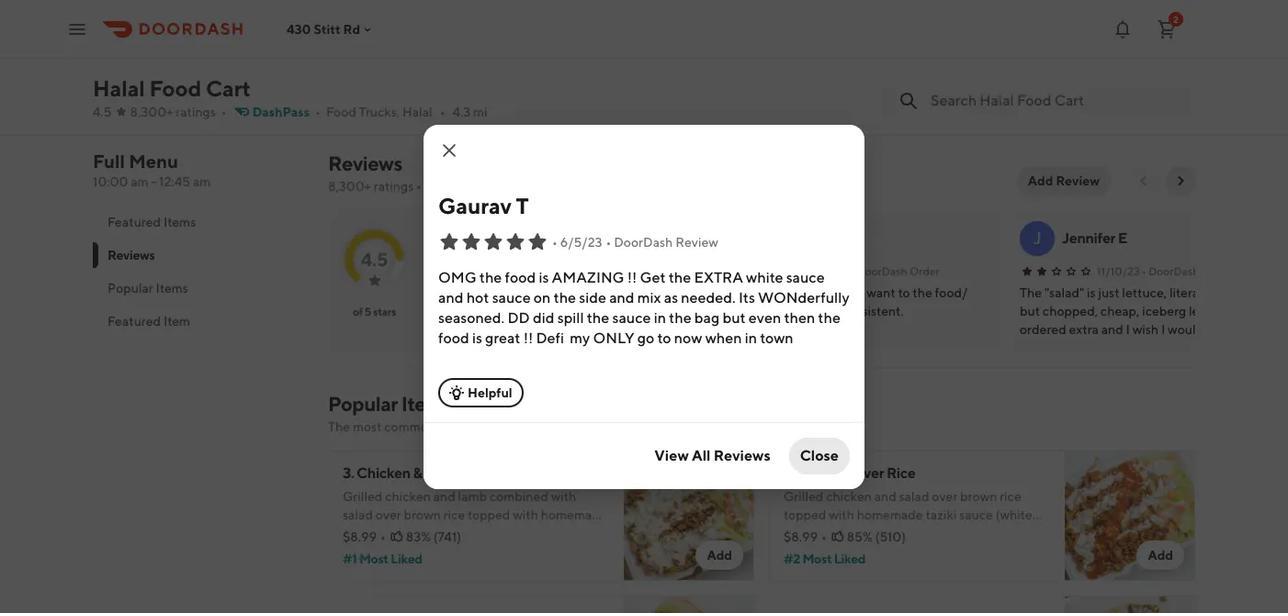 Task type: describe. For each thing, give the bounding box(es) containing it.
0 horizontal spatial 4.5
[[93, 105, 112, 119]]

$8.99 for 1.
[[784, 530, 818, 545]]

ratings inside reviews 8,300+ ratings • 268 public reviews
[[374, 179, 414, 194]]

item
[[163, 314, 190, 329]]

over inside button
[[545, 59, 577, 76]]

add button for 1. chicken over rice
[[1137, 541, 1184, 571]]

#1 most liked
[[343, 552, 422, 567]]

popular items
[[108, 281, 188, 296]]

most
[[353, 420, 382, 435]]

chicken inside button
[[488, 59, 542, 76]]

featured items
[[108, 215, 196, 230]]

mi
[[473, 105, 488, 119]]

most for 3.
[[359, 552, 388, 567]]

cheese
[[680, 59, 729, 76]]

and
[[531, 420, 553, 435]]

0 vertical spatial food
[[149, 75, 201, 101]]

#1
[[343, 552, 357, 567]]

add button right notification bell icon
[[1137, 10, 1184, 40]]

public
[[450, 179, 486, 194]]

rd
[[343, 22, 360, 36]]

most for 1.
[[803, 552, 832, 567]]

• inside reviews 8,300+ ratings • 268 public reviews
[[416, 179, 422, 194]]

philly inside 8. chicken philly $7.99
[[983, 59, 1019, 76]]

3. for 3. chicken & lamb combo $8.99
[[332, 59, 343, 76]]

items
[[497, 420, 529, 435]]

4. falafel over rice $7.99
[[1058, 59, 1182, 98]]

(741)
[[434, 530, 461, 545]]

8,300+ ratings •
[[130, 105, 227, 119]]

add inside button
[[1028, 174, 1053, 188]]

$8.99 inside 3. chicken & lamb combo $8.99
[[332, 104, 366, 119]]

view all reviews
[[655, 447, 771, 464]]

12.
[[622, 59, 639, 76]]

close undefined image
[[438, 139, 460, 161]]

featured item button
[[93, 305, 306, 338]]

commonly
[[384, 420, 445, 435]]

dishes
[[556, 420, 593, 435]]

430 stitt rd button
[[287, 22, 375, 36]]

this
[[626, 420, 647, 435]]

$8.99 • for 3.
[[343, 530, 386, 545]]

chicken inside button
[[789, 59, 842, 76]]

rice inside button
[[580, 59, 609, 76]]

0 vertical spatial ratings
[[176, 105, 216, 119]]

1 vertical spatial gaurav
[[481, 230, 529, 247]]

1 horizontal spatial food
[[326, 105, 356, 119]]

t inside gaurav t dialog
[[516, 192, 529, 218]]

stitt
[[314, 22, 341, 36]]

add up 12. philly cheese steak image
[[707, 549, 732, 563]]

8. chicken philly $7.99
[[912, 59, 1019, 98]]

5
[[365, 305, 371, 319]]

lamb for 3. chicken & lamb combo
[[425, 465, 462, 482]]

2
[[1173, 13, 1179, 24]]

2 am from the left
[[193, 175, 211, 189]]

combo for 3. chicken & lamb combo $8.99
[[332, 79, 380, 96]]

items for featured items
[[163, 215, 196, 230]]

1 horizontal spatial halal
[[402, 105, 432, 119]]

0 horizontal spatial 6/5/23
[[516, 265, 553, 278]]

doordash inside gaurav t dialog
[[614, 235, 673, 249]]

add left 2
[[1148, 17, 1173, 32]]

reviews
[[488, 179, 533, 194]]

liked for over
[[834, 552, 866, 567]]

doordash for 11/10/23
[[1149, 265, 1199, 278]]

reviews 8,300+ ratings • 268 public reviews
[[328, 152, 533, 194]]

lamb for 3. chicken & lamb combo $8.99
[[414, 59, 451, 76]]

all
[[692, 447, 711, 464]]

1 horizontal spatial rice
[[887, 465, 916, 482]]

menu
[[129, 151, 178, 172]]

doordash for 8/22/22
[[857, 265, 907, 278]]

reviews inside button
[[714, 447, 771, 464]]

85% (510)
[[847, 530, 906, 545]]

featured for featured items
[[108, 215, 161, 230]]

0 horizontal spatial 8,300+
[[130, 105, 173, 119]]

j
[[1033, 229, 1042, 248]]

& for 3. chicken & lamb combo $8.99
[[402, 59, 411, 76]]

$8.99 • for 1.
[[784, 530, 827, 545]]

4.3
[[453, 105, 471, 119]]

1. chicken over rice image
[[1065, 451, 1195, 582]]

chicken inside 3. chicken & lamb combo $8.99
[[346, 59, 399, 76]]

add review button
[[1017, 166, 1111, 196]]

12. philly cheese steak $7.99
[[622, 59, 729, 119]]

11/10/23
[[1097, 265, 1140, 278]]

dashpass
[[252, 105, 310, 119]]

8.
[[912, 59, 924, 76]]

view
[[655, 447, 689, 464]]

8/22/22
[[807, 265, 848, 278]]

-
[[151, 175, 157, 189]]

gyro
[[845, 59, 877, 76]]

falafel
[[1072, 59, 1115, 76]]

Item Search search field
[[931, 91, 1181, 111]]

reviews for reviews 8,300+ ratings • 268 public reviews
[[328, 152, 402, 175]]

add up '10. chicken gyro' image
[[1148, 549, 1173, 563]]

430
[[287, 22, 311, 36]]

open menu image
[[66, 18, 88, 40]]

1 horizontal spatial over
[[852, 465, 884, 482]]

ordered
[[448, 420, 495, 435]]

3. chicken & lamb combo $8.99
[[332, 59, 451, 119]]

#2 most liked
[[784, 552, 866, 567]]

8,300+ inside reviews 8,300+ ratings • 268 public reviews
[[328, 179, 371, 194]]

jennifer
[[1062, 230, 1116, 247]]

• doordash order
[[850, 265, 940, 278]]

next image
[[1173, 174, 1188, 188]]

3. chicken & lamb combo image
[[624, 451, 754, 582]]

view all reviews button
[[644, 438, 782, 475]]

close
[[800, 447, 839, 464]]

1 horizontal spatial 1.
[[784, 465, 792, 482]]

(510)
[[875, 530, 906, 545]]

$7.99 inside 8. chicken philly $7.99
[[912, 84, 944, 98]]

of
[[353, 305, 363, 319]]

close button
[[789, 438, 850, 475]]



Task type: vqa. For each thing, say whether or not it's contained in the screenshot.
$2.89 to the top
no



Task type: locate. For each thing, give the bounding box(es) containing it.
1. chicken over rice inside button
[[477, 59, 609, 76]]

food up 8,300+ ratings •
[[149, 75, 201, 101]]

2 • doordash review from the left
[[1142, 265, 1238, 278]]

#2
[[784, 552, 800, 567]]

popular items the most commonly ordered items and dishes from this store
[[328, 392, 679, 435]]

featured items button
[[93, 206, 306, 239]]

1 horizontal spatial 1. chicken over rice
[[784, 465, 916, 482]]

$8.99
[[332, 104, 366, 119], [343, 530, 377, 545], [784, 530, 818, 545]]

popular inside popular items the most commonly ordered items and dishes from this store
[[328, 392, 398, 416]]

6/5/23 inside gaurav t dialog
[[560, 235, 602, 249]]

most right #2
[[803, 552, 832, 567]]

0 vertical spatial gaurav
[[438, 192, 512, 218]]

12:45
[[159, 175, 190, 189]]

popular
[[108, 281, 153, 296], [328, 392, 398, 416]]

0 vertical spatial 8,300+
[[130, 105, 173, 119]]

gaurav up the g
[[438, 192, 512, 218]]

0 horizontal spatial combo
[[332, 79, 380, 96]]

1 vertical spatial food
[[326, 105, 356, 119]]

1 horizontal spatial liked
[[834, 552, 866, 567]]

chicken inside 8. chicken philly $7.99
[[927, 59, 981, 76]]

3. down 430 stitt rd popup button
[[332, 59, 343, 76]]

2 most from the left
[[803, 552, 832, 567]]

0 horizontal spatial reviews
[[108, 248, 155, 263]]

1 vertical spatial items
[[156, 281, 188, 296]]

0 horizontal spatial halal
[[93, 75, 145, 101]]

t down reviews
[[531, 230, 539, 247]]

1 horizontal spatial popular
[[328, 392, 398, 416]]

2 horizontal spatial reviews
[[714, 447, 771, 464]]

2 horizontal spatial $7.99
[[1058, 84, 1090, 98]]

0 horizontal spatial t
[[516, 192, 529, 218]]

items inside button
[[156, 281, 188, 296]]

1. chicken over rice button
[[473, 0, 618, 111]]

0 vertical spatial t
[[516, 192, 529, 218]]

1 vertical spatial 8,300+
[[328, 179, 371, 194]]

0 vertical spatial 1. chicken over rice
[[477, 59, 609, 76]]

over inside 4. falafel over rice $7.99
[[1118, 59, 1150, 76]]

0 vertical spatial 3.
[[332, 59, 343, 76]]

trucks,
[[359, 105, 400, 119]]

featured inside button
[[108, 314, 161, 329]]

$7.99 down 4.
[[1058, 84, 1090, 98]]

1 horizontal spatial 6/5/23
[[560, 235, 602, 249]]

halal up 8,300+ ratings •
[[93, 75, 145, 101]]

0 horizontal spatial $8.99 •
[[343, 530, 386, 545]]

review inside gaurav t dialog
[[675, 235, 718, 249]]

1 vertical spatial ratings
[[374, 179, 414, 194]]

lamb up food trucks, halal • 4.3 mi
[[414, 59, 451, 76]]

halal right trucks,
[[402, 105, 432, 119]]

liked for &
[[391, 552, 422, 567]]

cart
[[206, 75, 251, 101]]

1 horizontal spatial ratings
[[374, 179, 414, 194]]

2 horizontal spatial rice
[[1153, 59, 1182, 76]]

$8.99 for 3.
[[343, 530, 377, 545]]

0 horizontal spatial 1. chicken over rice
[[477, 59, 609, 76]]

& down commonly on the bottom left of page
[[413, 465, 422, 482]]

2 items, open order cart image
[[1156, 18, 1178, 40]]

store
[[649, 420, 679, 435]]

review
[[1056, 174, 1100, 188], [675, 235, 718, 249], [614, 265, 651, 278], [1201, 265, 1238, 278]]

0 horizontal spatial over
[[545, 59, 577, 76]]

2 button
[[1149, 11, 1185, 47]]

add up "j"
[[1028, 174, 1053, 188]]

featured down popular items
[[108, 314, 161, 329]]

gaurav t dialog
[[424, 125, 865, 489]]

most right #1
[[359, 552, 388, 567]]

items inside popular items the most commonly ordered items and dishes from this store
[[401, 392, 451, 416]]

$7.99
[[912, 84, 944, 98], [1058, 84, 1090, 98], [622, 104, 654, 119]]

full
[[93, 151, 125, 172]]

rice inside 4. falafel over rice $7.99
[[1153, 59, 1182, 76]]

10.
[[767, 59, 786, 76]]

philly inside 12. philly cheese steak $7.99
[[641, 59, 678, 76]]

8,300+ down halal food cart
[[130, 105, 173, 119]]

• doordash review right 11/10/23
[[1142, 265, 1238, 278]]

0 horizontal spatial $7.99
[[622, 104, 654, 119]]

popular up featured item in the bottom of the page
[[108, 281, 153, 296]]

2 vertical spatial reviews
[[714, 447, 771, 464]]

food
[[149, 75, 201, 101], [326, 105, 356, 119]]

previous image
[[1137, 174, 1151, 188]]

ratings down halal food cart
[[176, 105, 216, 119]]

1 am from the left
[[131, 175, 149, 189]]

0 vertical spatial items
[[163, 215, 196, 230]]

2 featured from the top
[[108, 314, 161, 329]]

items for popular items the most commonly ordered items and dishes from this store
[[401, 392, 451, 416]]

items inside "button"
[[163, 215, 196, 230]]

doordash
[[614, 235, 673, 249], [561, 265, 612, 278], [857, 265, 907, 278], [1149, 265, 1199, 278]]

gaurav t up the g
[[438, 192, 529, 218]]

popular for popular items the most commonly ordered items and dishes from this store
[[328, 392, 398, 416]]

1 featured from the top
[[108, 215, 161, 230]]

philly up steak at the top of the page
[[641, 59, 678, 76]]

0 horizontal spatial philly
[[641, 59, 678, 76]]

83% (741)
[[406, 530, 461, 545]]

review inside button
[[1056, 174, 1100, 188]]

12. philly cheese steak image
[[624, 596, 754, 614]]

over right the close button
[[852, 465, 884, 482]]

1. chicken over rice up mi on the left of page
[[477, 59, 609, 76]]

rice left 12.
[[580, 59, 609, 76]]

liked down 85%
[[834, 552, 866, 567]]

gaurav inside dialog
[[438, 192, 512, 218]]

3.
[[332, 59, 343, 76], [343, 465, 354, 482]]

items up commonly on the bottom left of page
[[401, 392, 451, 416]]

add review
[[1028, 174, 1100, 188]]

$8.99 up reviews link
[[332, 104, 366, 119]]

items for popular items
[[156, 281, 188, 296]]

helpful
[[468, 385, 512, 400]]

1 vertical spatial 1. chicken over rice
[[784, 465, 916, 482]]

1 horizontal spatial &
[[413, 465, 422, 482]]

combo down "ordered" at the bottom of page
[[464, 465, 513, 482]]

• doordash review for j
[[1142, 265, 1238, 278]]

1 vertical spatial 6/5/23
[[516, 265, 553, 278]]

t
[[516, 192, 529, 218], [531, 230, 539, 247]]

reviews right all
[[714, 447, 771, 464]]

add button up 12. philly cheese steak image
[[696, 541, 743, 571]]

1.
[[477, 59, 486, 76], [784, 465, 792, 482]]

0 vertical spatial 6/5/23
[[560, 235, 602, 249]]

$7.99 for cheese
[[622, 104, 654, 119]]

4.5 up of 5 stars
[[361, 249, 388, 270]]

rice down 2 items, open order cart icon
[[1153, 59, 1182, 76]]

0 vertical spatial combo
[[332, 79, 380, 96]]

from
[[596, 420, 623, 435]]

$7.99 inside 12. philly cheese steak $7.99
[[622, 104, 654, 119]]

8,300+ down reviews link
[[328, 179, 371, 194]]

0 vertical spatial gaurav t
[[438, 192, 529, 218]]

items down '12:45' on the left of the page
[[163, 215, 196, 230]]

lamb down "ordered" at the bottom of page
[[425, 465, 462, 482]]

• doordash review for g
[[554, 265, 651, 278]]

1 vertical spatial combo
[[464, 465, 513, 482]]

1 horizontal spatial $7.99
[[912, 84, 944, 98]]

3. inside 3. chicken & lamb combo $8.99
[[332, 59, 343, 76]]

featured item
[[108, 314, 190, 329]]

0 vertical spatial halal
[[93, 75, 145, 101]]

reviews
[[328, 152, 402, 175], [108, 248, 155, 263], [714, 447, 771, 464]]

$7.99 for over
[[1058, 84, 1090, 98]]

full menu 10:00 am - 12:45 am
[[93, 151, 211, 189]]

featured down -
[[108, 215, 161, 230]]

1 horizontal spatial 4.5
[[361, 249, 388, 270]]

1 vertical spatial t
[[531, 230, 539, 247]]

430 stitt rd
[[287, 22, 360, 36]]

85%
[[847, 530, 873, 545]]

• 6/5/23 • doordash review
[[552, 235, 718, 249]]

popular inside button
[[108, 281, 153, 296]]

0 horizontal spatial am
[[131, 175, 149, 189]]

t right "public"
[[516, 192, 529, 218]]

1 most from the left
[[359, 552, 388, 567]]

83%
[[406, 530, 431, 545]]

gaurav t
[[438, 192, 529, 218], [481, 230, 539, 247]]

10. chicken gyro image
[[1065, 596, 1195, 614]]

0 vertical spatial featured
[[108, 215, 161, 230]]

1 horizontal spatial 8,300+
[[328, 179, 371, 194]]

over
[[545, 59, 577, 76], [1118, 59, 1150, 76], [852, 465, 884, 482]]

3. chicken & lamb combo
[[343, 465, 513, 482]]

0 horizontal spatial ratings
[[176, 105, 216, 119]]

4.
[[1058, 59, 1069, 76]]

1 horizontal spatial t
[[531, 230, 539, 247]]

popular for popular items
[[108, 281, 153, 296]]

2 horizontal spatial over
[[1118, 59, 1150, 76]]

stars
[[373, 305, 396, 319]]

gaurav right the g
[[481, 230, 529, 247]]

reviews for reviews
[[108, 248, 155, 263]]

3. down "the"
[[343, 465, 354, 482]]

philly
[[641, 59, 678, 76], [983, 59, 1019, 76]]

0 vertical spatial popular
[[108, 281, 153, 296]]

0 horizontal spatial most
[[359, 552, 388, 567]]

am left -
[[131, 175, 149, 189]]

combo up trucks,
[[332, 79, 380, 96]]

helpful button
[[438, 378, 523, 408]]

0 horizontal spatial • doordash review
[[554, 265, 651, 278]]

liked down 83%
[[391, 552, 422, 567]]

combo
[[332, 79, 380, 96], [464, 465, 513, 482]]

add button for 3. chicken & lamb combo
[[696, 541, 743, 571]]

1 horizontal spatial reviews
[[328, 152, 402, 175]]

rice up (510)
[[887, 465, 916, 482]]

0 vertical spatial reviews
[[328, 152, 402, 175]]

8,300+
[[130, 105, 173, 119], [328, 179, 371, 194]]

1 vertical spatial gaurav t
[[481, 230, 539, 247]]

0 horizontal spatial &
[[402, 59, 411, 76]]

0 vertical spatial lamb
[[414, 59, 451, 76]]

2 $8.99 • from the left
[[784, 530, 827, 545]]

& up food trucks, halal • 4.3 mi
[[402, 59, 411, 76]]

• doordash review
[[554, 265, 651, 278], [1142, 265, 1238, 278]]

1. inside button
[[477, 59, 486, 76]]

0 horizontal spatial popular
[[108, 281, 153, 296]]

dashpass •
[[252, 105, 321, 119]]

10. chicken gyro button
[[764, 0, 909, 111]]

0 horizontal spatial 1.
[[477, 59, 486, 76]]

1 horizontal spatial am
[[193, 175, 211, 189]]

1 vertical spatial &
[[413, 465, 422, 482]]

1 vertical spatial popular
[[328, 392, 398, 416]]

notification bell image
[[1112, 18, 1134, 40]]

0 vertical spatial 1.
[[477, 59, 486, 76]]

jennifer e
[[1062, 230, 1127, 247]]

ratings down reviews link
[[374, 179, 414, 194]]

$8.99 • up #2
[[784, 530, 827, 545]]

1. chicken over rice down close
[[784, 465, 916, 482]]

2 liked from the left
[[834, 552, 866, 567]]

food left trucks,
[[326, 105, 356, 119]]

reviews down trucks,
[[328, 152, 402, 175]]

$7.99 inside 4. falafel over rice $7.99
[[1058, 84, 1090, 98]]

popular items button
[[93, 272, 306, 305]]

of 5 stars
[[353, 305, 396, 319]]

2 philly from the left
[[983, 59, 1019, 76]]

$7.99 down steak at the top of the page
[[622, 104, 654, 119]]

$7.99 down 8.
[[912, 84, 944, 98]]

chicken
[[346, 59, 399, 76], [488, 59, 542, 76], [789, 59, 842, 76], [927, 59, 981, 76], [357, 465, 411, 482], [795, 465, 849, 482]]

halal food cart
[[93, 75, 251, 101]]

0 horizontal spatial liked
[[391, 552, 422, 567]]

gaurav t down reviews
[[481, 230, 539, 247]]

1 liked from the left
[[391, 552, 422, 567]]

1. right view all reviews button
[[784, 465, 792, 482]]

doordash for 6/5/23
[[561, 265, 612, 278]]

combo inside 3. chicken & lamb combo $8.99
[[332, 79, 380, 96]]

am
[[131, 175, 149, 189], [193, 175, 211, 189]]

popular up most
[[328, 392, 398, 416]]

1 horizontal spatial $8.99 •
[[784, 530, 827, 545]]

•
[[221, 105, 227, 119], [315, 105, 321, 119], [440, 105, 445, 119], [416, 179, 422, 194], [552, 235, 558, 249], [606, 235, 611, 249], [554, 265, 559, 278], [850, 265, 855, 278], [1142, 265, 1147, 278], [380, 530, 386, 545], [821, 530, 827, 545]]

$8.99 • up #1
[[343, 530, 386, 545]]

1. up mi on the left of page
[[477, 59, 486, 76]]

combo for 3. chicken & lamb combo
[[464, 465, 513, 482]]

featured for featured item
[[108, 314, 161, 329]]

items
[[163, 215, 196, 230], [156, 281, 188, 296], [401, 392, 451, 416]]

gaurav t inside dialog
[[438, 192, 529, 218]]

& inside 3. chicken & lamb combo $8.99
[[402, 59, 411, 76]]

featured
[[108, 215, 161, 230], [108, 314, 161, 329]]

order
[[910, 265, 940, 278]]

1 vertical spatial halal
[[402, 105, 432, 119]]

268
[[424, 179, 447, 194]]

liked
[[391, 552, 422, 567], [834, 552, 866, 567]]

• doordash review down • 6/5/23 • doordash review
[[554, 265, 651, 278]]

2 vertical spatial items
[[401, 392, 451, 416]]

items up 'item'
[[156, 281, 188, 296]]

lamb inside 3. chicken & lamb combo $8.99
[[414, 59, 451, 76]]

1 horizontal spatial philly
[[983, 59, 1019, 76]]

rice
[[580, 59, 609, 76], [1153, 59, 1182, 76], [887, 465, 916, 482]]

0 horizontal spatial food
[[149, 75, 201, 101]]

am right '12:45' on the left of the page
[[193, 175, 211, 189]]

1 horizontal spatial combo
[[464, 465, 513, 482]]

reviews up popular items
[[108, 248, 155, 263]]

1 vertical spatial reviews
[[108, 248, 155, 263]]

10:00
[[93, 175, 128, 189]]

& for 3. chicken & lamb combo
[[413, 465, 422, 482]]

reviews inside reviews 8,300+ ratings • 268 public reviews
[[328, 152, 402, 175]]

1 • doordash review from the left
[[554, 265, 651, 278]]

$8.99 up #2
[[784, 530, 818, 545]]

over left 12.
[[545, 59, 577, 76]]

0 vertical spatial &
[[402, 59, 411, 76]]

the
[[328, 420, 350, 435]]

&
[[402, 59, 411, 76], [413, 465, 422, 482]]

1 vertical spatial 4.5
[[361, 249, 388, 270]]

featured inside "button"
[[108, 215, 161, 230]]

e
[[1118, 230, 1127, 247]]

0 vertical spatial 4.5
[[93, 105, 112, 119]]

g
[[450, 229, 463, 248]]

steak
[[622, 79, 659, 96]]

3. for 3. chicken & lamb combo
[[343, 465, 354, 482]]

0 horizontal spatial rice
[[580, 59, 609, 76]]

1 philly from the left
[[641, 59, 678, 76]]

add button up '10. chicken gyro' image
[[1137, 541, 1184, 571]]

1 vertical spatial lamb
[[425, 465, 462, 482]]

over down notification bell icon
[[1118, 59, 1150, 76]]

food trucks, halal • 4.3 mi
[[326, 105, 488, 119]]

1 vertical spatial featured
[[108, 314, 161, 329]]

4.5 up the full
[[93, 105, 112, 119]]

10. chicken gyro
[[767, 59, 877, 76]]

1 horizontal spatial • doordash review
[[1142, 265, 1238, 278]]

reviews link
[[328, 152, 402, 175]]

1 $8.99 • from the left
[[343, 530, 386, 545]]

philly left 4.
[[983, 59, 1019, 76]]

add
[[1148, 17, 1173, 32], [1028, 174, 1053, 188], [707, 549, 732, 563], [1148, 549, 1173, 563]]

$8.99 up #1
[[343, 530, 377, 545]]

1 vertical spatial 3.
[[343, 465, 354, 482]]

1 horizontal spatial most
[[803, 552, 832, 567]]

1 vertical spatial 1.
[[784, 465, 792, 482]]

halal
[[93, 75, 145, 101], [402, 105, 432, 119]]



